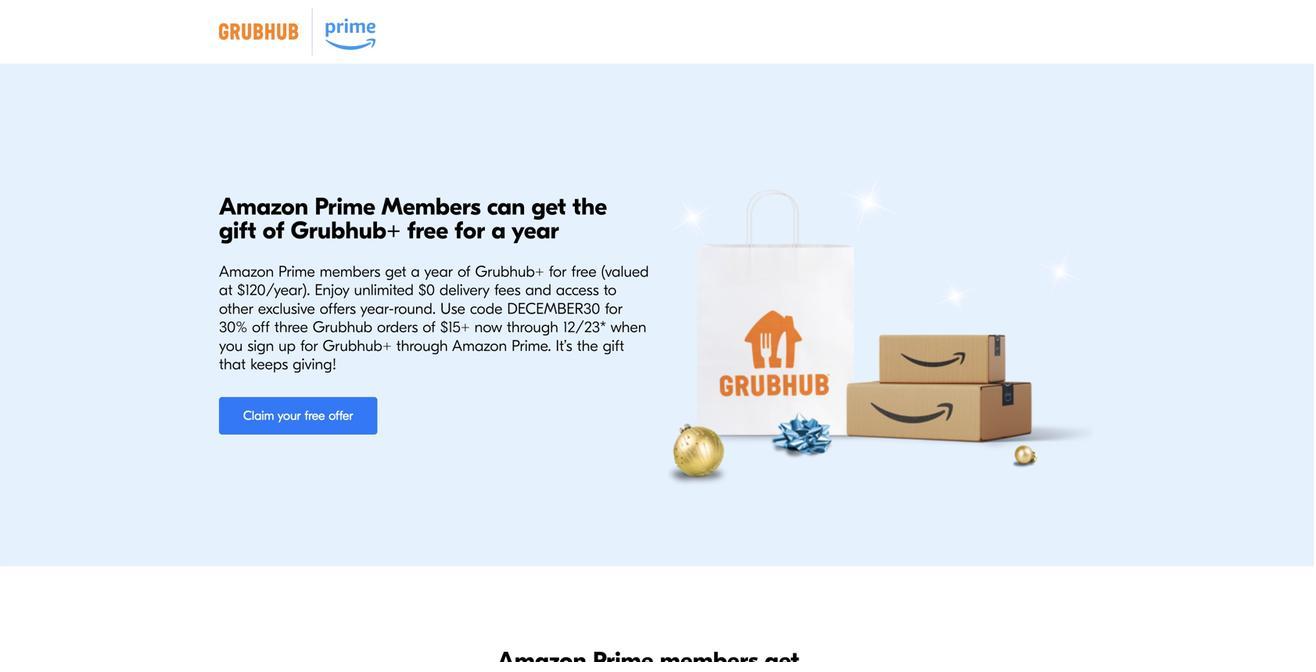 Task type: describe. For each thing, give the bounding box(es) containing it.
exclusive
[[258, 300, 315, 318]]

use
[[441, 300, 466, 318]]

30%
[[219, 319, 247, 337]]

amazon for amazon prime members get a year of grubhub+ for free (valued at $120/year). enjoy unlimited $0 delivery fees and access to other exclusive offers year-round. use code december30 for 30% off three grubhub orders of $15+ now through 12/23* when you sign up for grubhub+ through amazon prime. it's the gift that keeps giving!
[[219, 263, 274, 281]]

prime for members
[[279, 263, 315, 281]]

members
[[320, 263, 381, 281]]

delivery
[[440, 281, 490, 299]]

amazon prime members get a year of grubhub+ for free (valued at $120/year). enjoy unlimited $0 delivery fees and access to other exclusive offers year-round. use code december30 for 30% off three grubhub orders of $15+ now through 12/23* when you sign up for grubhub+ through amazon prime. it's the gift that keeps giving!
[[219, 263, 649, 374]]

year-
[[360, 300, 394, 318]]

2 horizontal spatial of
[[458, 263, 471, 281]]

(valued
[[601, 263, 649, 281]]

of inside amazon prime members can get the gift of grubhub+ free for a year
[[263, 217, 285, 245]]

get inside the amazon prime members get a year of grubhub+ for free (valued at $120/year). enjoy unlimited $0 delivery fees and access to other exclusive offers year-round. use code december30 for 30% off three grubhub orders of $15+ now through 12/23* when you sign up for grubhub+ through amazon prime. it's the gift that keeps giving!
[[385, 263, 407, 281]]

sign
[[247, 337, 274, 355]]

gift inside the amazon prime members get a year of grubhub+ for free (valued at $120/year). enjoy unlimited $0 delivery fees and access to other exclusive offers year-round. use code december30 for 30% off three grubhub orders of $15+ now through 12/23* when you sign up for grubhub+ through amazon prime. it's the gift that keeps giving!
[[603, 337, 624, 355]]

up
[[279, 337, 296, 355]]

the inside amazon prime members can get the gift of grubhub+ free for a year
[[573, 193, 607, 221]]

claim your free offer link
[[219, 398, 378, 435]]

amazon for amazon prime members can get the gift of grubhub+ free for a year
[[219, 193, 308, 221]]

round.
[[394, 300, 436, 318]]

for up the "and"
[[549, 263, 567, 281]]

year inside amazon prime members can get the gift of grubhub+ free for a year
[[511, 217, 559, 245]]

for up giving!
[[300, 337, 318, 355]]

for inside amazon prime members can get the gift of grubhub+ free for a year
[[455, 217, 485, 245]]

offer
[[329, 409, 353, 423]]

2 vertical spatial grubhub+
[[323, 337, 392, 355]]

at
[[219, 281, 233, 299]]

access
[[556, 281, 599, 299]]

2 vertical spatial amazon
[[452, 337, 507, 355]]

for down to
[[605, 300, 623, 318]]

0 horizontal spatial through
[[396, 337, 448, 355]]

2 vertical spatial of
[[423, 319, 436, 337]]

claim your free offer
[[243, 409, 353, 423]]

year inside the amazon prime members get a year of grubhub+ for free (valued at $120/year). enjoy unlimited $0 delivery fees and access to other exclusive offers year-round. use code december30 for 30% off three grubhub orders of $15+ now through 12/23* when you sign up for grubhub+ through amazon prime. it's the gift that keeps giving!
[[424, 263, 453, 281]]

amazon prime members can get the gift of grubhub+ free for a year
[[219, 193, 607, 245]]

off
[[252, 319, 270, 337]]

code
[[470, 300, 503, 318]]

prime for members
[[315, 193, 375, 221]]



Task type: locate. For each thing, give the bounding box(es) containing it.
0 vertical spatial get
[[532, 193, 566, 221]]

year up the "and"
[[511, 217, 559, 245]]

now
[[475, 319, 502, 337]]

gift down the when
[[603, 337, 624, 355]]

1 horizontal spatial year
[[511, 217, 559, 245]]

prime.
[[512, 337, 551, 355]]

0 horizontal spatial gift
[[219, 217, 256, 245]]

a inside amazon prime members can get the gift of grubhub+ free for a year
[[492, 217, 506, 245]]

grubhub
[[313, 319, 372, 337]]

gift
[[219, 217, 256, 245], [603, 337, 624, 355]]

12/23*
[[563, 319, 606, 337]]

a inside the amazon prime members get a year of grubhub+ for free (valued at $120/year). enjoy unlimited $0 delivery fees and access to other exclusive offers year-round. use code december30 for 30% off three grubhub orders of $15+ now through 12/23* when you sign up for grubhub+ through amazon prime. it's the gift that keeps giving!
[[411, 263, 420, 281]]

1 vertical spatial gift
[[603, 337, 624, 355]]

1 vertical spatial get
[[385, 263, 407, 281]]

the down 12/23*
[[577, 337, 598, 355]]

claim
[[243, 409, 274, 423]]

1 vertical spatial a
[[411, 263, 420, 281]]

$120/year).
[[237, 281, 310, 299]]

it's
[[556, 337, 573, 355]]

gift inside amazon prime members can get the gift of grubhub+ free for a year
[[219, 217, 256, 245]]

grubhub+ down grubhub
[[323, 337, 392, 355]]

orders
[[377, 319, 418, 337]]

1 horizontal spatial of
[[423, 319, 436, 337]]

gift up at
[[219, 217, 256, 245]]

a
[[492, 217, 506, 245], [411, 263, 420, 281]]

through up prime. at bottom left
[[507, 319, 559, 337]]

amazon inside amazon prime members can get the gift of grubhub+ free for a year
[[219, 193, 308, 221]]

year up $0
[[424, 263, 453, 281]]

0 vertical spatial gift
[[219, 217, 256, 245]]

through
[[507, 319, 559, 337], [396, 337, 448, 355]]

the inside the amazon prime members get a year of grubhub+ for free (valued at $120/year). enjoy unlimited $0 delivery fees and access to other exclusive offers year-round. use code december30 for 30% off three grubhub orders of $15+ now through 12/23* when you sign up for grubhub+ through amazon prime. it's the gift that keeps giving!
[[577, 337, 598, 355]]

for left can
[[455, 217, 485, 245]]

prime inside amazon prime members can get the gift of grubhub+ free for a year
[[315, 193, 375, 221]]

get right can
[[532, 193, 566, 221]]

0 vertical spatial prime
[[315, 193, 375, 221]]

1 horizontal spatial get
[[532, 193, 566, 221]]

1 vertical spatial of
[[458, 263, 471, 281]]

1 horizontal spatial free
[[407, 217, 448, 245]]

amazon
[[219, 193, 308, 221], [219, 263, 274, 281], [452, 337, 507, 355]]

0 vertical spatial of
[[263, 217, 285, 245]]

a up fees
[[492, 217, 506, 245]]

get up the unlimited
[[385, 263, 407, 281]]

prime up $120/year).
[[279, 263, 315, 281]]

other
[[219, 300, 254, 318]]

free for grubhub+
[[407, 217, 448, 245]]

2 vertical spatial free
[[305, 409, 325, 423]]

0 horizontal spatial of
[[263, 217, 285, 245]]

0 vertical spatial amazon
[[219, 193, 308, 221]]

0 horizontal spatial year
[[424, 263, 453, 281]]

through down 'orders'
[[396, 337, 448, 355]]

a up $0
[[411, 263, 420, 281]]

1 vertical spatial grubhub+
[[475, 263, 544, 281]]

offers
[[320, 300, 356, 318]]

prime inside the amazon prime members get a year of grubhub+ for free (valued at $120/year). enjoy unlimited $0 delivery fees and access to other exclusive offers year-round. use code december30 for 30% off three grubhub orders of $15+ now through 12/23* when you sign up for grubhub+ through amazon prime. it's the gift that keeps giving!
[[279, 263, 315, 281]]

get inside amazon prime members can get the gift of grubhub+ free for a year
[[532, 193, 566, 221]]

grubhub+
[[291, 217, 401, 245], [475, 263, 544, 281], [323, 337, 392, 355]]

the
[[573, 193, 607, 221], [577, 337, 598, 355]]

$15+
[[440, 319, 470, 337]]

1 vertical spatial amazon
[[219, 263, 274, 281]]

1 vertical spatial year
[[424, 263, 453, 281]]

keeps
[[250, 356, 288, 374]]

free up $0
[[407, 217, 448, 245]]

0 horizontal spatial a
[[411, 263, 420, 281]]

unlimited
[[354, 281, 414, 299]]

members
[[382, 193, 481, 221]]

1 vertical spatial the
[[577, 337, 598, 355]]

get
[[532, 193, 566, 221], [385, 263, 407, 281]]

grubhub+ up "members"
[[291, 217, 401, 245]]

your
[[278, 409, 301, 423]]

0 vertical spatial a
[[492, 217, 506, 245]]

the up (valued
[[573, 193, 607, 221]]

1 vertical spatial prime
[[279, 263, 315, 281]]

for
[[455, 217, 485, 245], [549, 263, 567, 281], [605, 300, 623, 318], [300, 337, 318, 355]]

1 vertical spatial free
[[571, 263, 597, 281]]

giving!
[[293, 356, 337, 374]]

free for for
[[571, 263, 597, 281]]

free inside the amazon prime members get a year of grubhub+ for free (valued at $120/year). enjoy unlimited $0 delivery fees and access to other exclusive offers year-round. use code december30 for 30% off three grubhub orders of $15+ now through 12/23* when you sign up for grubhub+ through amazon prime. it's the gift that keeps giving!
[[571, 263, 597, 281]]

0 horizontal spatial get
[[385, 263, 407, 281]]

of up $120/year).
[[263, 217, 285, 245]]

grubhub and amazon prime logos image
[[219, 8, 376, 56]]

of up delivery
[[458, 263, 471, 281]]

december30
[[507, 300, 600, 318]]

three
[[274, 319, 308, 337]]

you
[[219, 337, 243, 355]]

when
[[611, 319, 647, 337]]

0 vertical spatial free
[[407, 217, 448, 245]]

free up access
[[571, 263, 597, 281]]

1 horizontal spatial through
[[507, 319, 559, 337]]

prime up "members"
[[315, 193, 375, 221]]

of down round.
[[423, 319, 436, 337]]

year
[[511, 217, 559, 245], [424, 263, 453, 281]]

2 horizontal spatial free
[[571, 263, 597, 281]]

free
[[407, 217, 448, 245], [571, 263, 597, 281], [305, 409, 325, 423]]

fees
[[494, 281, 521, 299]]

grubhub+ inside amazon prime members can get the gift of grubhub+ free for a year
[[291, 217, 401, 245]]

free inside amazon prime members can get the gift of grubhub+ free for a year
[[407, 217, 448, 245]]

can
[[487, 193, 525, 221]]

that
[[219, 356, 246, 374]]

to
[[604, 281, 617, 299]]

1 horizontal spatial a
[[492, 217, 506, 245]]

0 vertical spatial the
[[573, 193, 607, 221]]

1 horizontal spatial gift
[[603, 337, 624, 355]]

of
[[263, 217, 285, 245], [458, 263, 471, 281], [423, 319, 436, 337]]

free right your on the left bottom
[[305, 409, 325, 423]]

and
[[525, 281, 552, 299]]

prime
[[315, 193, 375, 221], [279, 263, 315, 281]]

grubhub+ up fees
[[475, 263, 544, 281]]

0 vertical spatial grubhub+
[[291, 217, 401, 245]]

enjoy
[[315, 281, 350, 299]]

0 horizontal spatial free
[[305, 409, 325, 423]]

$0
[[419, 281, 435, 299]]

0 vertical spatial year
[[511, 217, 559, 245]]



Task type: vqa. For each thing, say whether or not it's contained in the screenshot.
three
yes



